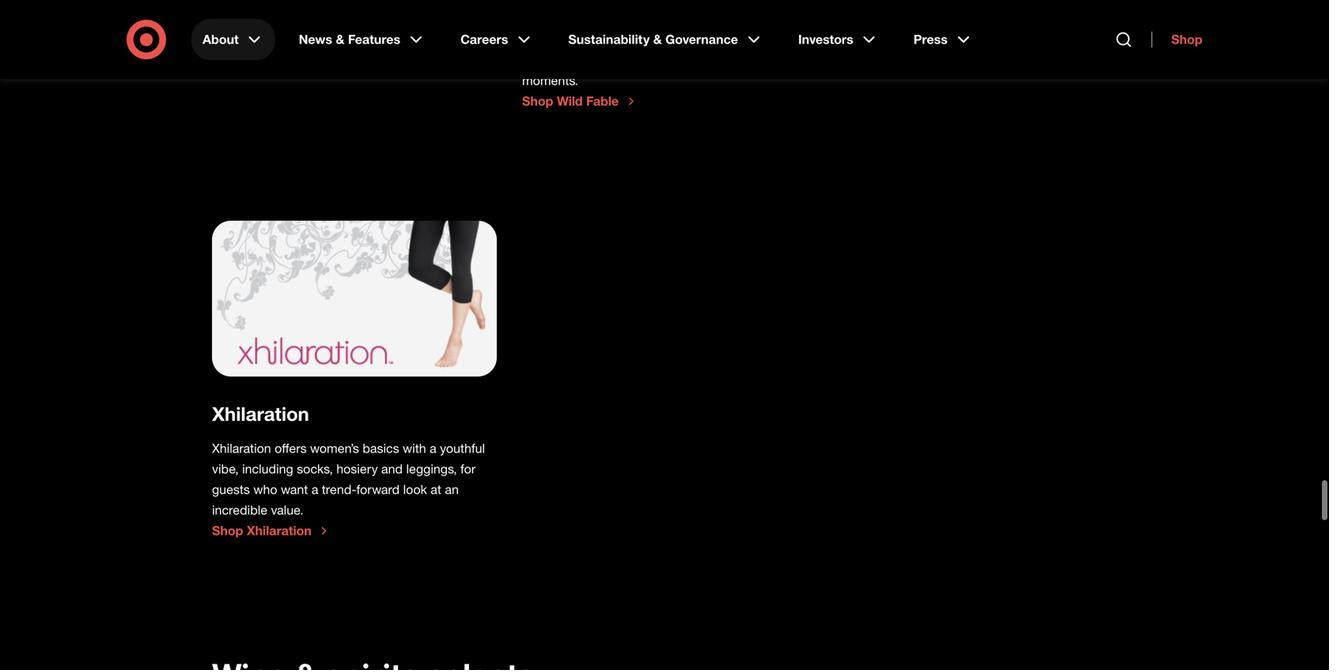 Task type: describe. For each thing, give the bounding box(es) containing it.
press link
[[903, 19, 984, 60]]

xhilaration for xhilaration offers women's basics with a youthful vibe, including socks, hosiery and leggings, for guests who want a trend-forward look at an incredible value. shop xhilaration
[[212, 441, 271, 456]]

socks,
[[297, 461, 333, 477]]

& inside 'link'
[[266, 43, 274, 59]]

sustainability
[[568, 32, 650, 47]]

look
[[403, 482, 427, 497]]

news
[[299, 32, 332, 47]]

an
[[445, 482, 459, 497]]

wild
[[557, 93, 583, 109]]

sustainability & governance link
[[557, 19, 775, 60]]

who
[[253, 482, 277, 497]]

features
[[348, 32, 400, 47]]

& for features
[[336, 32, 345, 47]]

xhilaration offers women's basics with a youthful vibe, including socks, hosiery and leggings, for guests who want a trend-forward look at an incredible value. shop xhilaration
[[212, 441, 485, 538]]

vibe,
[[212, 461, 239, 477]]

leggings,
[[406, 461, 457, 477]]

careers
[[461, 32, 508, 47]]

1 up from the left
[[247, 43, 262, 59]]

1 vertical spatial a
[[312, 482, 318, 497]]

0 vertical spatial a
[[430, 441, 437, 456]]

basics
[[363, 441, 399, 456]]



Task type: vqa. For each thing, say whether or not it's contained in the screenshot.
"10"
no



Task type: locate. For each thing, give the bounding box(es) containing it.
value.
[[271, 502, 303, 518]]

0 vertical spatial xhilaration
[[212, 402, 309, 425]]

up
[[247, 43, 262, 59], [278, 43, 293, 59]]

careers link
[[449, 19, 545, 60]]

offers
[[275, 441, 307, 456]]

up left news
[[278, 43, 293, 59]]

fable
[[586, 93, 619, 109]]

0 horizontal spatial &
[[266, 43, 274, 59]]

shop inside 'link'
[[212, 43, 243, 59]]

forward
[[356, 482, 400, 497]]

investors link
[[787, 19, 890, 60]]

& left governance
[[653, 32, 662, 47]]

xhilaration down value.
[[247, 523, 311, 538]]

a right with
[[430, 441, 437, 456]]

guests
[[212, 482, 250, 497]]

&
[[336, 32, 345, 47], [653, 32, 662, 47], [266, 43, 274, 59]]

shop xhilaration link
[[212, 523, 330, 539]]

with
[[403, 441, 426, 456]]

shop
[[1171, 32, 1203, 47], [212, 43, 243, 59], [522, 93, 553, 109], [212, 523, 243, 538]]

xhilaration for xhilaration
[[212, 402, 309, 425]]

2 horizontal spatial &
[[653, 32, 662, 47]]

about link
[[191, 19, 275, 60]]

trend-
[[322, 482, 356, 497]]

shop wild fable link
[[522, 93, 638, 109]]

including
[[242, 461, 293, 477]]

incredible
[[212, 502, 267, 518]]

about
[[203, 32, 239, 47]]

investors
[[798, 32, 853, 47]]

1 horizontal spatial &
[[336, 32, 345, 47]]

news & features
[[299, 32, 400, 47]]

& for governance
[[653, 32, 662, 47]]

shop link
[[1152, 32, 1203, 47]]

0 horizontal spatial up
[[247, 43, 262, 59]]

youthful
[[440, 441, 485, 456]]

a right want
[[312, 482, 318, 497]]

& right news
[[336, 32, 345, 47]]

shop for shop wild fable
[[522, 93, 553, 109]]

shop for shop up & up
[[212, 43, 243, 59]]

shop wild fable
[[522, 93, 619, 109]]

a
[[430, 441, 437, 456], [312, 482, 318, 497]]

xhilaration up vibe,
[[212, 441, 271, 456]]

hosiery
[[336, 461, 378, 477]]

sustainability & governance
[[568, 32, 738, 47]]

0 horizontal spatial a
[[312, 482, 318, 497]]

2 up from the left
[[278, 43, 293, 59]]

women's
[[310, 441, 359, 456]]

shop for shop link
[[1171, 32, 1203, 47]]

1 horizontal spatial up
[[278, 43, 293, 59]]

shop inside xhilaration offers women's basics with a youthful vibe, including socks, hosiery and leggings, for guests who want a trend-forward look at an incredible value. shop xhilaration
[[212, 523, 243, 538]]

shop up & up link
[[212, 43, 312, 59]]

a person's legs and feet image
[[212, 221, 497, 376]]

1 horizontal spatial a
[[430, 441, 437, 456]]

press
[[914, 32, 948, 47]]

& left news
[[266, 43, 274, 59]]

at
[[431, 482, 441, 497]]

up right about
[[247, 43, 262, 59]]

and
[[381, 461, 403, 477]]

2 vertical spatial xhilaration
[[247, 523, 311, 538]]

shop up & up
[[212, 43, 293, 59]]

1 vertical spatial xhilaration
[[212, 441, 271, 456]]

news & features link
[[288, 19, 437, 60]]

for
[[461, 461, 476, 477]]

want
[[281, 482, 308, 497]]

governance
[[665, 32, 738, 47]]

xhilaration
[[212, 402, 309, 425], [212, 441, 271, 456], [247, 523, 311, 538]]

xhilaration up offers
[[212, 402, 309, 425]]



